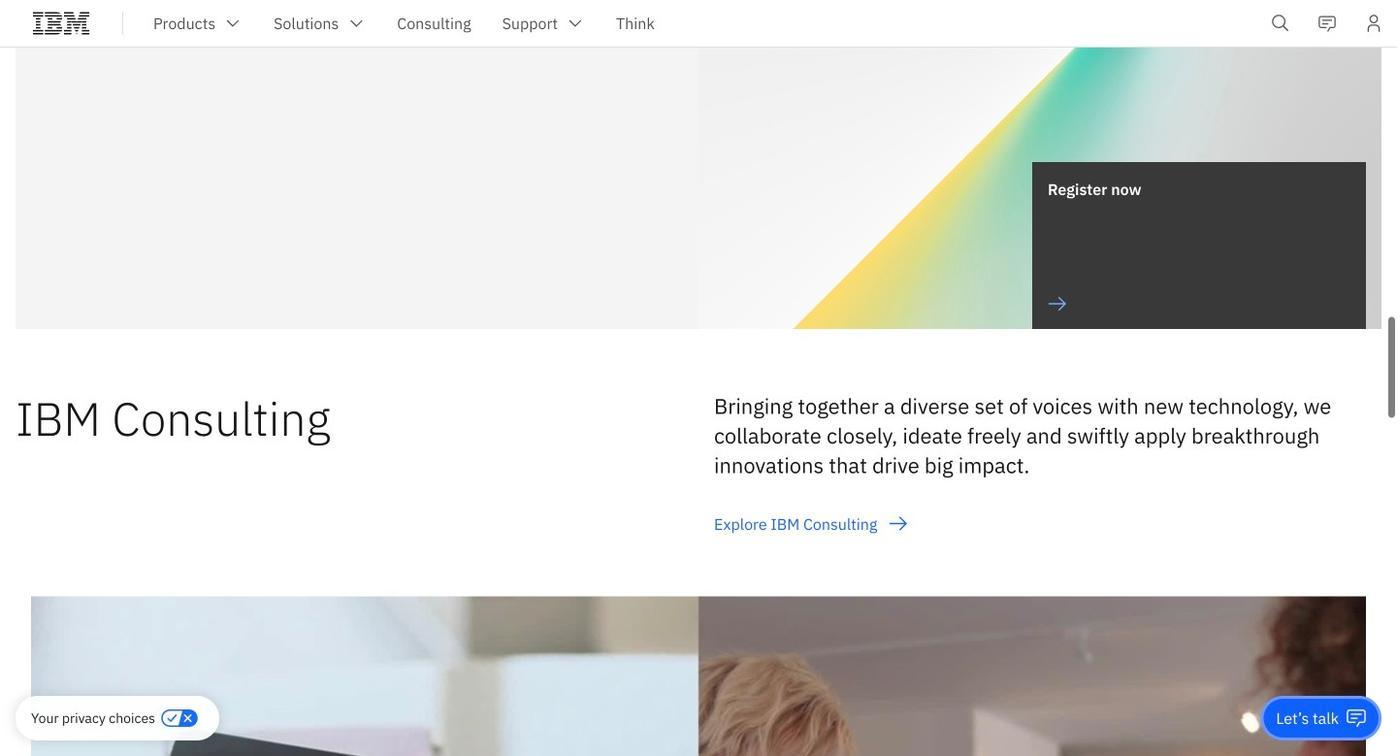 Task type: locate. For each thing, give the bounding box(es) containing it.
your privacy choices element
[[31, 708, 155, 729]]

let's talk element
[[1277, 708, 1339, 729]]



